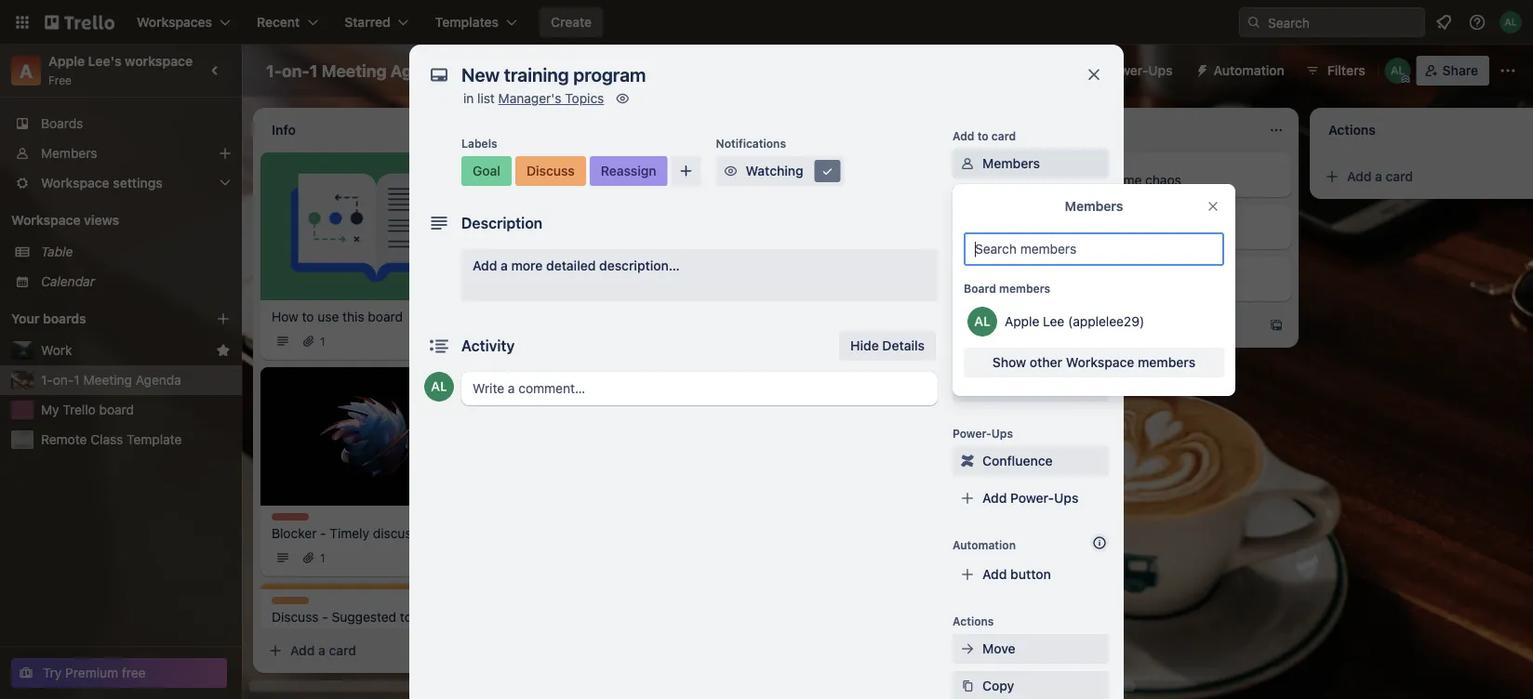 Task type: locate. For each thing, give the bounding box(es) containing it.
sm image
[[1188, 56, 1214, 82], [614, 89, 632, 108], [819, 162, 837, 181], [959, 341, 977, 359], [959, 678, 977, 696]]

0 vertical spatial meeting
[[322, 61, 387, 81]]

workspace down (applelee29)
[[1066, 355, 1135, 370]]

0 vertical spatial ups
[[1149, 63, 1173, 78]]

members
[[1000, 282, 1051, 295], [1138, 355, 1196, 370]]

template
[[127, 432, 182, 448]]

labels down list at the top left of page
[[462, 137, 498, 150]]

board right this
[[368, 309, 403, 325]]

to inside 'how to use this board' link
[[302, 309, 314, 325]]

boards
[[41, 116, 83, 131]]

1 vertical spatial 1-
[[41, 373, 53, 388]]

back to home image
[[45, 7, 114, 37]]

the inside discuss can you please give feedback on the report?
[[800, 269, 820, 285]]

i've
[[536, 243, 557, 259]]

1 horizontal spatial workspace
[[532, 63, 601, 78]]

1 horizontal spatial agenda
[[391, 61, 452, 81]]

create
[[551, 14, 592, 30]]

1 horizontal spatial board
[[368, 309, 403, 325]]

1 vertical spatial automation
[[953, 539, 1016, 552]]

- left suggested
[[322, 610, 328, 626]]

0 horizontal spatial members
[[41, 146, 97, 161]]

1 horizontal spatial create from template… image
[[1005, 311, 1020, 326]]

workspace up the table on the left top of page
[[11, 213, 81, 228]]

goal
[[800, 161, 825, 174], [473, 163, 501, 179], [1065, 213, 1089, 226], [1065, 265, 1089, 278]]

can
[[800, 251, 824, 266]]

0 horizontal spatial meeting
[[83, 373, 132, 388]]

2 horizontal spatial workspace
[[1066, 355, 1135, 370]]

1 vertical spatial apple
[[1005, 314, 1040, 329]]

board up remote class template at the left bottom
[[99, 403, 134, 418]]

automation up add button
[[953, 539, 1016, 552]]

please
[[853, 251, 892, 266]]

1 vertical spatial power-ups
[[953, 427, 1014, 440]]

board
[[368, 309, 403, 325], [99, 403, 134, 418]]

this
[[343, 309, 365, 325]]

move
[[983, 642, 1016, 657]]

for
[[665, 243, 682, 259]]

a
[[1376, 169, 1383, 184], [501, 258, 508, 274], [1111, 318, 1119, 333], [583, 374, 590, 389], [318, 644, 326, 659]]

add a card
[[1348, 169, 1414, 184], [1083, 318, 1150, 333], [555, 374, 621, 389], [290, 644, 357, 659]]

apple lee (applelee29) image
[[1500, 11, 1523, 34], [968, 307, 998, 337], [424, 372, 454, 402]]

1 vertical spatial 1-on-1 meeting agenda
[[41, 373, 181, 388]]

2 vertical spatial apple lee (applelee29) image
[[424, 372, 454, 402]]

on left the x,
[[646, 173, 661, 188]]

- inside "blocker blocker - timely discussion (#4)"
[[320, 526, 326, 542]]

0 horizontal spatial members
[[1000, 282, 1051, 295]]

cover
[[983, 342, 1019, 357]]

power- inside power-ups button
[[1105, 63, 1149, 78]]

0 vertical spatial power-
[[1105, 63, 1149, 78]]

timely
[[330, 526, 370, 542]]

color: red, title: "blocker" element up "move"
[[536, 160, 577, 174]]

goal down mentor
[[1065, 265, 1089, 278]]

1 vertical spatial -
[[322, 610, 328, 626]]

automation inside automation button
[[1214, 63, 1285, 78]]

sm image left copy
[[959, 678, 977, 696]]

workspace inside button
[[532, 63, 601, 78]]

can
[[709, 173, 730, 188]]

0 vertical spatial the
[[686, 243, 705, 259]]

report?
[[823, 269, 867, 285]]

1 horizontal spatial apple lee (applelee29) image
[[968, 307, 998, 337]]

- left timely
[[320, 526, 326, 542]]

workspace for workspace visible
[[532, 63, 601, 78]]

members down the manage
[[1065, 199, 1124, 214]]

color: red, title: "blocker" element left timely
[[272, 514, 312, 528]]

ups left automation button
[[1149, 63, 1173, 78]]

drafted
[[561, 243, 605, 259]]

ups up confluence
[[992, 427, 1014, 440]]

class
[[91, 432, 123, 448]]

0 vertical spatial automation
[[1214, 63, 1285, 78]]

to
[[978, 129, 989, 142], [302, 309, 314, 325]]

color: green, title: "goal" element
[[462, 156, 512, 186], [800, 160, 838, 174], [1065, 212, 1102, 226], [1065, 264, 1102, 278]]

the right for
[[686, 243, 705, 259]]

apple up cover link
[[1005, 314, 1040, 329]]

0 vertical spatial -
[[320, 526, 326, 542]]

sm image inside checklist link
[[959, 229, 977, 248]]

0 vertical spatial 1-on-1 meeting agenda
[[266, 61, 452, 81]]

0 horizontal spatial power-
[[953, 427, 992, 440]]

cover link
[[953, 335, 1109, 365]]

labels link
[[953, 186, 1109, 216]]

add to card
[[953, 129, 1017, 142]]

1 horizontal spatial members link
[[953, 149, 1109, 179]]

1 vertical spatial ups
[[992, 427, 1014, 440]]

sm image inside copy link
[[959, 678, 977, 696]]

try
[[43, 666, 62, 681]]

1 vertical spatial board
[[99, 403, 134, 418]]

1 vertical spatial to
[[302, 309, 314, 325]]

2 vertical spatial power-
[[1011, 491, 1055, 506]]

meeting inside 1-on-1 meeting agenda link
[[83, 373, 132, 388]]

color: orange, title: "discuss" element for can you please give feedback on the report?
[[800, 238, 843, 252]]

1 horizontal spatial on-
[[282, 61, 310, 81]]

sm image
[[959, 155, 977, 173], [722, 162, 740, 181], [959, 192, 977, 210], [959, 229, 977, 248], [959, 452, 977, 471], [959, 640, 977, 659]]

1 horizontal spatial 1-on-1 meeting agenda
[[266, 61, 452, 81]]

color: orange, title: "discuss" element up report?
[[800, 238, 843, 252]]

0 horizontal spatial workspace
[[11, 213, 81, 228]]

try premium free button
[[11, 659, 227, 689]]

copy
[[983, 679, 1015, 694]]

card
[[992, 129, 1017, 142], [1386, 169, 1414, 184], [1122, 318, 1150, 333], [593, 374, 621, 389], [329, 644, 357, 659]]

1-on-1 meeting agenda
[[266, 61, 452, 81], [41, 373, 181, 388]]

create button
[[540, 7, 603, 37]]

to for card
[[978, 129, 989, 142]]

2 horizontal spatial apple lee (applelee29) image
[[1500, 11, 1523, 34]]

members down boards
[[41, 146, 97, 161]]

1 horizontal spatial automation
[[1214, 63, 1285, 78]]

button
[[1011, 567, 1052, 583]]

None text field
[[452, 58, 1067, 91]]

description
[[462, 215, 543, 232]]

0 vertical spatial on
[[646, 173, 661, 188]]

2 horizontal spatial power-
[[1105, 63, 1149, 78]]

0 horizontal spatial 1-on-1 meeting agenda
[[41, 373, 181, 388]]

blog
[[1148, 277, 1174, 292]]

on inside discuss can you please give feedback on the report?
[[983, 251, 998, 266]]

create from template… image
[[1005, 311, 1020, 326], [741, 374, 756, 389]]

1 horizontal spatial color: red, title: "blocker" element
[[536, 160, 577, 174]]

1 vertical spatial on
[[983, 251, 998, 266]]

board inside my trello board link
[[99, 403, 134, 418]]

to left use
[[302, 309, 314, 325]]

1 vertical spatial the
[[800, 269, 820, 285]]

1 horizontal spatial to
[[978, 129, 989, 142]]

members down (applelee29)
[[1138, 355, 1196, 370]]

Board name text field
[[257, 56, 461, 86]]

training
[[831, 173, 876, 188]]

1 inside 1-on-1 meeting agenda text field
[[310, 61, 318, 81]]

1 horizontal spatial meeting
[[322, 61, 387, 81]]

1 vertical spatial agenda
[[136, 373, 181, 388]]

sm image inside members link
[[959, 155, 977, 173]]

0 vertical spatial color: red, title: "blocker" element
[[536, 160, 577, 174]]

(#3)
[[434, 610, 460, 626]]

on- inside text field
[[282, 61, 310, 81]]

sm image inside move link
[[959, 640, 977, 659]]

on up dates
[[983, 251, 998, 266]]

is
[[596, 173, 606, 188]]

0 horizontal spatial the
[[686, 243, 705, 259]]

goal left training
[[800, 161, 825, 174]]

reassign
[[601, 163, 657, 179]]

sm image for checklist
[[959, 229, 977, 248]]

2 vertical spatial ups
[[1055, 491, 1079, 506]]

workspace up manager's topics link
[[532, 63, 601, 78]]

1 horizontal spatial power-ups
[[1105, 63, 1173, 78]]

0 horizontal spatial color: red, title: "blocker" element
[[272, 514, 312, 528]]

color: red, title: "blocker" element
[[536, 160, 577, 174], [272, 514, 312, 528]]

0 vertical spatial workspace
[[532, 63, 601, 78]]

ups up the add button button
[[1055, 491, 1079, 506]]

0 horizontal spatial labels
[[462, 137, 498, 150]]

1 vertical spatial workspace
[[11, 213, 81, 228]]

goal inside goal best practice blog
[[1065, 265, 1089, 278]]

power-ups
[[1105, 63, 1173, 78], [953, 427, 1014, 440]]

how
[[680, 173, 705, 188]]

members down add to card
[[983, 156, 1041, 171]]

1
[[310, 61, 318, 81], [320, 335, 325, 348], [74, 373, 80, 388], [320, 552, 325, 565]]

0 vertical spatial board
[[368, 309, 403, 325]]

add power-ups link
[[953, 484, 1109, 514]]

can you please give feedback on the report? link
[[800, 249, 1016, 287]]

notifications
[[716, 137, 787, 150]]

apple up free at the top of the page
[[48, 54, 85, 69]]

0 vertical spatial 1-
[[266, 61, 282, 81]]

Write a comment text field
[[462, 372, 938, 406]]

sm image inside the watching 'button'
[[722, 162, 740, 181]]

sm image inside labels link
[[959, 192, 977, 210]]

0 horizontal spatial on
[[646, 173, 661, 188]]

power- inside add power-ups link
[[1011, 491, 1055, 506]]

0 horizontal spatial on-
[[53, 373, 74, 388]]

color: orange, title: "discuss" element
[[516, 156, 586, 186], [841, 160, 884, 174], [536, 231, 578, 245], [800, 238, 843, 252], [272, 598, 314, 612]]

members up attachment
[[1000, 282, 1051, 295]]

blocker for the
[[536, 161, 577, 174]]

1 vertical spatial color: red, title: "blocker" element
[[272, 514, 312, 528]]

0 horizontal spatial board
[[99, 403, 134, 418]]

apple for apple lee (applelee29)
[[1005, 314, 1040, 329]]

agenda up my trello board link
[[136, 373, 181, 388]]

1 horizontal spatial on
[[983, 251, 998, 266]]

sm image for confluence
[[959, 452, 977, 471]]

1 horizontal spatial apple
[[1005, 314, 1040, 329]]

goal up search members text box on the top right of the page
[[1065, 213, 1089, 226]]

in
[[464, 91, 474, 106]]

trello
[[63, 403, 96, 418]]

1-on-1 meeting agenda link
[[41, 371, 231, 390]]

0 vertical spatial apple
[[48, 54, 85, 69]]

feedback
[[924, 251, 980, 266]]

color: orange, title: "discuss" element for i've drafted my goals for the next few months. any feedback?
[[536, 231, 578, 245]]

0 horizontal spatial apple lee (applelee29) image
[[424, 372, 454, 402]]

the down the can
[[800, 269, 820, 285]]

1 horizontal spatial labels
[[983, 193, 1023, 208]]

visible
[[604, 63, 643, 78]]

blocker inside blocker the team is stuck on x, how can we move forward?
[[536, 161, 577, 174]]

sm image inside cover link
[[959, 341, 977, 359]]

new
[[800, 173, 827, 188]]

0 horizontal spatial to
[[302, 309, 314, 325]]

members link up labels link
[[953, 149, 1109, 179]]

1 vertical spatial members
[[1138, 355, 1196, 370]]

sm image left cover
[[959, 341, 977, 359]]

search image
[[1247, 15, 1262, 30]]

1 horizontal spatial the
[[800, 269, 820, 285]]

0 horizontal spatial apple
[[48, 54, 85, 69]]

1 horizontal spatial members
[[983, 156, 1041, 171]]

you
[[828, 251, 849, 266]]

primary element
[[0, 0, 1534, 45]]

a
[[20, 60, 33, 81]]

0 vertical spatial create from template… image
[[1005, 311, 1020, 326]]

2 vertical spatial workspace
[[1066, 355, 1135, 370]]

copy link
[[953, 672, 1109, 700]]

0 vertical spatial to
[[978, 129, 989, 142]]

2 horizontal spatial ups
[[1149, 63, 1173, 78]]

remote class template link
[[41, 431, 231, 450]]

workspace
[[532, 63, 601, 78], [11, 213, 81, 228], [1066, 355, 1135, 370]]

members
[[41, 146, 97, 161], [983, 156, 1041, 171], [1065, 199, 1124, 214]]

sm image for cover
[[959, 341, 977, 359]]

how to use this board
[[272, 309, 403, 325]]

apple inside apple lee's workspace free
[[48, 54, 85, 69]]

to up labels link
[[978, 129, 989, 142]]

sm image inside automation button
[[1188, 56, 1214, 82]]

on-
[[282, 61, 310, 81], [53, 373, 74, 388]]

meeting
[[322, 61, 387, 81], [83, 373, 132, 388]]

how to use this board link
[[272, 308, 480, 327]]

0 vertical spatial agenda
[[391, 61, 452, 81]]

1 horizontal spatial 1-
[[266, 61, 282, 81]]

goal up description
[[473, 163, 501, 179]]

1- inside text field
[[266, 61, 282, 81]]

blocker for blocker
[[272, 515, 312, 528]]

automation down search icon
[[1214, 63, 1285, 78]]

sm image right power-ups button
[[1188, 56, 1214, 82]]

sm image right watching
[[819, 162, 837, 181]]

0 horizontal spatial create from template… image
[[741, 374, 756, 389]]

1 vertical spatial create from template… image
[[741, 374, 756, 389]]

1 vertical spatial on-
[[53, 373, 74, 388]]

0 vertical spatial on-
[[282, 61, 310, 81]]

- inside discuss discuss - suggested topic (#3)
[[322, 610, 328, 626]]

the inside discuss i've drafted my goals for the next few months. any feedback?
[[686, 243, 705, 259]]

agenda
[[391, 61, 452, 81], [136, 373, 181, 388]]

1 horizontal spatial power-
[[1011, 491, 1055, 506]]

sm image for watching
[[722, 162, 740, 181]]

use
[[318, 309, 339, 325]]

0 vertical spatial power-ups
[[1105, 63, 1173, 78]]

discuss can you please give feedback on the report?
[[800, 239, 998, 285]]

sm image down the visible
[[614, 89, 632, 108]]

1 vertical spatial meeting
[[83, 373, 132, 388]]

0 horizontal spatial ups
[[992, 427, 1014, 440]]

hide details link
[[840, 331, 936, 361]]

your
[[11, 311, 40, 327]]

manage
[[1065, 173, 1113, 188]]

share button
[[1417, 56, 1490, 86]]

color: orange, title: "discuss" element left suggested
[[272, 598, 314, 612]]

color: orange, title: "discuss" element up "move"
[[516, 156, 586, 186]]

labels up the "checklist"
[[983, 193, 1023, 208]]

- for suggested
[[322, 610, 328, 626]]

a link
[[11, 56, 41, 86]]

color: purple, title: "reassign" element
[[590, 156, 668, 186]]

1 vertical spatial labels
[[983, 193, 1023, 208]]

board
[[964, 282, 997, 295]]

agenda left star or unstar board icon
[[391, 61, 452, 81]]

members link down boards
[[0, 139, 242, 168]]

add power-ups
[[983, 491, 1079, 506]]

another
[[1111, 225, 1158, 240]]

color: orange, title: "discuss" element up detailed
[[536, 231, 578, 245]]



Task type: describe. For each thing, give the bounding box(es) containing it.
confluence
[[983, 454, 1053, 469]]

list
[[478, 91, 495, 106]]

open information menu image
[[1469, 13, 1487, 32]]

new training program
[[800, 173, 931, 188]]

best
[[1065, 277, 1092, 292]]

ups inside button
[[1149, 63, 1173, 78]]

add button
[[983, 567, 1052, 583]]

color: red, title: "blocker" element for the team is stuck on x, how can we move forward?
[[536, 160, 577, 174]]

share
[[1443, 63, 1479, 78]]

apple for apple lee's workspace free
[[48, 54, 85, 69]]

more
[[512, 258, 543, 274]]

labels inside labels link
[[983, 193, 1023, 208]]

create from template… image
[[1270, 318, 1284, 333]]

work
[[41, 343, 72, 358]]

sm image for copy
[[959, 678, 977, 696]]

remote
[[41, 432, 87, 448]]

actions
[[953, 615, 994, 628]]

discuss i've drafted my goals for the next few months. any feedback?
[[536, 232, 734, 277]]

starred icon image
[[216, 343, 231, 358]]

workspace visible
[[532, 63, 643, 78]]

1 horizontal spatial members
[[1138, 355, 1196, 370]]

manage time chaos
[[1065, 173, 1182, 188]]

description…
[[600, 258, 680, 274]]

attachment
[[983, 305, 1055, 320]]

your boards with 4 items element
[[11, 308, 188, 330]]

Search members text field
[[964, 233, 1225, 266]]

(#4)
[[440, 526, 466, 542]]

lee
[[1043, 314, 1065, 329]]

watching button
[[716, 156, 845, 186]]

on inside blocker the team is stuck on x, how can we move forward?
[[646, 173, 661, 188]]

topic
[[400, 610, 430, 626]]

manage time chaos link
[[1065, 171, 1281, 190]]

fields
[[1034, 379, 1071, 395]]

sm image inside the watching 'button'
[[819, 162, 837, 181]]

automation button
[[1188, 56, 1296, 86]]

workspace views
[[11, 213, 119, 228]]

move
[[536, 191, 569, 207]]

1 inside 1-on-1 meeting agenda link
[[74, 373, 80, 388]]

power-ups button
[[1068, 56, 1184, 86]]

how
[[272, 309, 299, 325]]

0 vertical spatial members
[[1000, 282, 1051, 295]]

to for use
[[302, 309, 314, 325]]

apple lee (applelee29)
[[1005, 314, 1145, 329]]

add board image
[[216, 312, 231, 327]]

checklist link
[[953, 223, 1109, 253]]

custom fields button
[[953, 378, 1109, 397]]

my trello board link
[[41, 401, 231, 420]]

calendar
[[41, 274, 95, 289]]

star or unstar board image
[[473, 63, 487, 78]]

lee's
[[88, 54, 122, 69]]

we
[[734, 173, 751, 188]]

0 horizontal spatial power-ups
[[953, 427, 1014, 440]]

discuss discuss - suggested topic (#3)
[[272, 599, 460, 626]]

0 horizontal spatial members link
[[0, 139, 242, 168]]

color: orange, title: "discuss" element right new
[[841, 160, 884, 174]]

remote class template
[[41, 432, 182, 448]]

1 vertical spatial apple lee (applelee29) image
[[968, 307, 998, 337]]

discussion
[[373, 526, 437, 542]]

topics
[[565, 91, 604, 106]]

boards
[[43, 311, 86, 327]]

chaos
[[1146, 173, 1182, 188]]

0 notifications image
[[1433, 11, 1456, 34]]

blocker the team is stuck on x, how can we move forward?
[[536, 161, 751, 207]]

my
[[41, 403, 59, 418]]

members for rightmost members link
[[983, 156, 1041, 171]]

1 vertical spatial power-
[[953, 427, 992, 440]]

suggested
[[332, 610, 397, 626]]

discuss inside discuss i've drafted my goals for the next few months. any feedback?
[[536, 232, 578, 245]]

Search field
[[1262, 8, 1425, 36]]

1 horizontal spatial ups
[[1055, 491, 1079, 506]]

the
[[536, 173, 559, 188]]

show
[[993, 355, 1027, 370]]

meeting inside 1-on-1 meeting agenda text field
[[322, 61, 387, 81]]

color: orange, title: "discuss" element for discuss - suggested topic (#3)
[[272, 598, 314, 612]]

0 horizontal spatial agenda
[[136, 373, 181, 388]]

workspace visible button
[[499, 56, 655, 86]]

premium
[[65, 666, 118, 681]]

calendar link
[[41, 273, 231, 291]]

add button button
[[953, 560, 1109, 590]]

boards link
[[0, 109, 242, 139]]

any
[[613, 262, 636, 277]]

workspace for workspace views
[[11, 213, 81, 228]]

mentor
[[1065, 225, 1108, 240]]

sm image for members
[[959, 155, 977, 173]]

add inside button
[[983, 567, 1008, 583]]

my trello board
[[41, 403, 134, 418]]

practice
[[1095, 277, 1144, 292]]

blocker blocker - timely discussion (#4)
[[272, 515, 466, 542]]

manager's
[[499, 91, 562, 106]]

0 horizontal spatial automation
[[953, 539, 1016, 552]]

dates
[[983, 268, 1019, 283]]

few
[[536, 262, 558, 277]]

board inside 'how to use this board' link
[[368, 309, 403, 325]]

apple lee (applelee29) image
[[1386, 58, 1412, 84]]

power-ups inside button
[[1105, 63, 1173, 78]]

2 horizontal spatial members
[[1065, 199, 1124, 214]]

feedback?
[[640, 262, 702, 277]]

blocker - timely discussion (#4) link
[[272, 525, 480, 544]]

checklist
[[983, 230, 1040, 246]]

x,
[[664, 173, 677, 188]]

next
[[709, 243, 734, 259]]

filters
[[1328, 63, 1366, 78]]

details
[[883, 338, 925, 354]]

- for timely
[[320, 526, 326, 542]]

hide details
[[851, 338, 925, 354]]

color: red, title: "blocker" element for blocker - timely discussion (#4)
[[272, 514, 312, 528]]

team
[[563, 173, 593, 188]]

best practice blog link
[[1065, 276, 1281, 294]]

new training program link
[[800, 171, 1016, 190]]

add a more detailed description… link
[[462, 249, 938, 302]]

manager's topics link
[[499, 91, 604, 106]]

activity
[[462, 337, 515, 355]]

0 horizontal spatial 1-
[[41, 373, 53, 388]]

0 vertical spatial labels
[[462, 137, 498, 150]]

custom fields
[[983, 379, 1071, 395]]

sm image for move
[[959, 640, 977, 659]]

discuss inside discuss can you please give feedback on the report?
[[800, 239, 843, 252]]

workspace
[[125, 54, 193, 69]]

goal inside goal mentor another developer
[[1065, 213, 1089, 226]]

goals
[[630, 243, 662, 259]]

agenda inside text field
[[391, 61, 452, 81]]

forward?
[[572, 191, 625, 207]]

show other workspace members
[[993, 355, 1196, 370]]

show other workspace members link
[[964, 348, 1225, 378]]

members for the leftmost members link
[[41, 146, 97, 161]]

0 vertical spatial apple lee (applelee29) image
[[1500, 11, 1523, 34]]

sm image for automation
[[1188, 56, 1214, 82]]

1-on-1 meeting agenda inside text field
[[266, 61, 452, 81]]

show menu image
[[1499, 61, 1518, 80]]

work link
[[41, 342, 208, 360]]

apple lee's workspace link
[[48, 54, 193, 69]]



Task type: vqa. For each thing, say whether or not it's contained in the screenshot.
second sm icon
no



